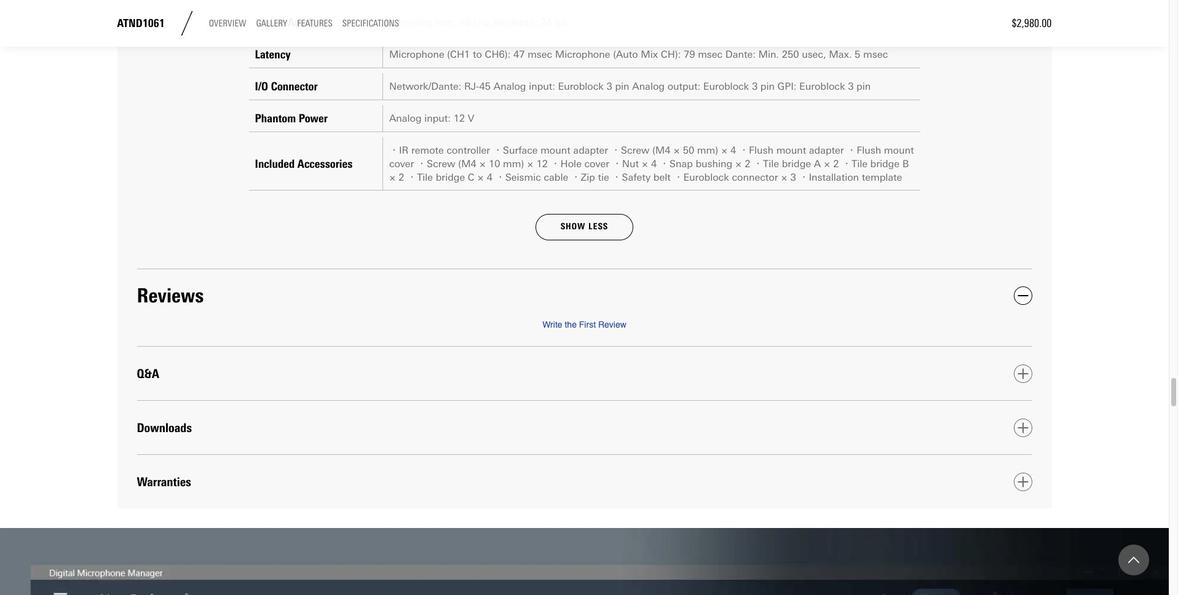 Task type: vqa. For each thing, say whether or not it's contained in the screenshot.
rightmost mm)
yes



Task type: describe. For each thing, give the bounding box(es) containing it.
ch):
[[661, 49, 681, 60]]

2 horizontal spatial 4
[[731, 145, 736, 156]]

write the first review link
[[543, 320, 627, 330]]

microphone (ch1 to ch6): 47 msec microphone (auto mix ch): 79 msec dante: min. 250 usec, max. 5 msec
[[389, 49, 888, 60]]

bit
[[493, 17, 506, 29]]

$2,980.00
[[1012, 17, 1052, 30]]

to
[[473, 49, 482, 60]]

show
[[561, 222, 586, 232]]

plus image for warranties
[[1018, 476, 1029, 487]]

1 vertical spatial ・screw
[[417, 158, 456, 170]]

・nut
[[612, 158, 639, 170]]

1 horizontal spatial 2
[[745, 158, 751, 170]]

plus image for q&a
[[1018, 368, 1029, 379]]

sampling
[[389, 17, 433, 29]]

・euroblock
[[674, 172, 729, 183]]

250
[[782, 49, 799, 60]]

1 horizontal spatial (m4
[[653, 145, 671, 156]]

review
[[598, 320, 627, 330]]

1 cover from the left
[[389, 158, 414, 170]]

× down ・ir
[[389, 172, 396, 183]]

(ch1
[[447, 49, 470, 60]]

× right connector
[[781, 172, 788, 183]]

depth:
[[509, 17, 538, 29]]

connector
[[271, 80, 318, 94]]

1 horizontal spatial ・tile
[[754, 158, 779, 170]]

warranties
[[137, 475, 191, 489]]

0 horizontal spatial input:
[[425, 113, 451, 124]]

write
[[543, 320, 563, 330]]

3 pin from the left
[[857, 81, 871, 92]]

10
[[489, 158, 500, 170]]

show less button
[[536, 214, 634, 240]]

79
[[684, 49, 695, 60]]

rj-
[[464, 81, 479, 92]]

45
[[479, 81, 491, 92]]

2 msec from the left
[[698, 49, 723, 60]]

b
[[903, 158, 909, 170]]

48
[[459, 17, 470, 29]]

atnd1061
[[117, 16, 165, 30]]

2 adapter from the left
[[809, 145, 844, 156]]

the
[[565, 320, 577, 330]]

write the first review
[[543, 320, 627, 330]]

0 horizontal spatial (m4
[[458, 158, 477, 170]]

khz
[[473, 17, 490, 29]]

3 inside ・ir remote controller ・surface mount adapter ・screw (m4 × 50 mm) × 4 ・flush mount adapter ・flush mount cover ・screw (m4 × 10 mm) × 12 ・hole cover ・nut × 4 ・snap bushing × 2 ・tile bridge a × 2 ・tile bridge b × 2 ・tile bridge c × 4 ・seismic cable ・zip tie ・safety belt ・euroblock connector × 3 ・installation template
[[791, 172, 796, 183]]

mix
[[641, 49, 658, 60]]

bit
[[555, 17, 567, 29]]

47
[[514, 49, 525, 60]]

connector
[[732, 172, 778, 183]]

ch6):
[[485, 49, 511, 60]]

0 horizontal spatial ・tile
[[407, 172, 433, 183]]

i/o
[[255, 80, 268, 94]]

2 microphone from the left
[[555, 49, 610, 60]]

2 euroblock from the left
[[704, 81, 749, 92]]

network/dante: rj-45 analog input: euroblock 3 pin analog output: euroblock 3 pin gpi: euroblock 3 pin
[[389, 81, 871, 92]]

・snap
[[660, 158, 693, 170]]

・safety
[[612, 172, 651, 183]]

2 horizontal spatial analog
[[632, 81, 665, 92]]

arrow up image
[[1129, 555, 1140, 566]]

3 left gpi:
[[752, 81, 758, 92]]

output:
[[668, 81, 701, 92]]

3 msec from the left
[[864, 49, 888, 60]]

(auto
[[613, 49, 638, 60]]

0 vertical spatial 12
[[454, 113, 465, 124]]

max.
[[829, 49, 852, 60]]

a
[[814, 158, 821, 170]]

1 adapter from the left
[[573, 145, 608, 156]]

2 cover from the left
[[585, 158, 610, 170]]

phantom power
[[255, 112, 328, 126]]

・ir remote controller ・surface mount adapter ・screw (m4 × 50 mm) × 4 ・flush mount adapter ・flush mount cover ・screw (m4 × 10 mm) × 12 ・hole cover ・nut × 4 ・snap bushing × 2 ・tile bridge a × 2 ・tile bridge b × 2 ・tile bridge c × 4 ・seismic cable ・zip tie ・safety belt ・euroblock connector × 3 ・installation template
[[389, 145, 914, 183]]

included
[[255, 157, 295, 171]]

belt
[[654, 172, 671, 183]]

24
[[541, 17, 552, 29]]

controller
[[447, 145, 490, 156]]

i/o connector
[[255, 80, 318, 94]]

3 mount from the left
[[884, 145, 914, 156]]

2 horizontal spatial 2
[[833, 158, 839, 170]]

× up connector
[[735, 158, 742, 170]]

・surface
[[493, 145, 538, 156]]

1 horizontal spatial 4
[[651, 158, 657, 170]]

0 horizontal spatial 2
[[399, 172, 404, 183]]

3 down microphone (ch1 to ch6): 47 msec microphone (auto mix ch): 79 msec dante: min. 250 usec, max. 5 msec
[[607, 81, 613, 92]]

digital audio
[[255, 16, 314, 30]]

dante:
[[726, 49, 756, 60]]

1 mount from the left
[[541, 145, 571, 156]]

v
[[468, 113, 475, 124]]

1 horizontal spatial analog
[[494, 81, 526, 92]]



Task type: locate. For each thing, give the bounding box(es) containing it.
2 horizontal spatial mount
[[884, 145, 914, 156]]

adapter up a on the top right of page
[[809, 145, 844, 156]]

input: right 45
[[529, 81, 555, 92]]

3 down max.
[[848, 81, 854, 92]]

5
[[855, 49, 861, 60]]

1 horizontal spatial adapter
[[809, 145, 844, 156]]

msec right 79
[[698, 49, 723, 60]]

1 vertical spatial mm)
[[503, 158, 524, 170]]

0 horizontal spatial analog
[[389, 113, 422, 124]]

× right c
[[477, 172, 484, 183]]

4 up bushing
[[731, 145, 736, 156]]

divider line image
[[174, 11, 199, 36]]

1 vertical spatial 12
[[537, 158, 548, 170]]

1 horizontal spatial ・flush
[[847, 145, 882, 156]]

1 plus image from the top
[[1018, 368, 1029, 379]]

c
[[468, 172, 475, 183]]

analog right 45
[[494, 81, 526, 92]]

(m4 up ・snap
[[653, 145, 671, 156]]

50
[[683, 145, 695, 156]]

gpi:
[[778, 81, 797, 92]]

audio
[[288, 16, 314, 30]]

0 vertical spatial (m4
[[653, 145, 671, 156]]

pin
[[615, 81, 630, 92], [761, 81, 775, 92], [857, 81, 871, 92]]

template
[[862, 172, 902, 183]]

1 horizontal spatial pin
[[761, 81, 775, 92]]

× up ・seismic
[[527, 158, 534, 170]]

2 vertical spatial plus image
[[1018, 476, 1029, 487]]

0 horizontal spatial adapter
[[573, 145, 608, 156]]

× up "・safety"
[[642, 158, 648, 170]]

0 vertical spatial input:
[[529, 81, 555, 92]]

0 vertical spatial mm)
[[697, 145, 718, 156]]

q&a
[[137, 366, 159, 381]]

2 up "・installation"
[[833, 158, 839, 170]]

×
[[674, 145, 680, 156], [721, 145, 728, 156], [479, 158, 486, 170], [527, 158, 534, 170], [642, 158, 648, 170], [735, 158, 742, 170], [824, 158, 831, 170], [389, 172, 396, 183], [477, 172, 484, 183], [781, 172, 788, 183]]

0 horizontal spatial ・screw
[[417, 158, 456, 170]]

1 vertical spatial plus image
[[1018, 422, 1029, 433]]

0 horizontal spatial microphone
[[389, 49, 444, 60]]

msec right 47
[[528, 49, 552, 60]]

bridge left c
[[436, 172, 465, 183]]

・flush up connector
[[739, 145, 774, 156]]

0 horizontal spatial cover
[[389, 158, 414, 170]]

× left 10
[[479, 158, 486, 170]]

1 horizontal spatial mm)
[[697, 145, 718, 156]]

input:
[[529, 81, 555, 92], [425, 113, 451, 124]]

features
[[297, 18, 333, 29]]

analog input: 12 v
[[389, 113, 475, 124]]

gallery
[[256, 18, 287, 29]]

microphone down sampling
[[389, 49, 444, 60]]

1 horizontal spatial ・screw
[[611, 145, 650, 156]]

2 mount from the left
[[777, 145, 806, 156]]

adapter
[[573, 145, 608, 156], [809, 145, 844, 156]]

less
[[589, 222, 608, 232]]

1 vertical spatial 4
[[651, 158, 657, 170]]

12 up cable
[[537, 158, 548, 170]]

・tile
[[754, 158, 779, 170], [842, 158, 868, 170], [407, 172, 433, 183]]

0 horizontal spatial mount
[[541, 145, 571, 156]]

plus image
[[1018, 368, 1029, 379], [1018, 422, 1029, 433], [1018, 476, 1029, 487]]

msec
[[528, 49, 552, 60], [698, 49, 723, 60], [864, 49, 888, 60]]

1 euroblock from the left
[[558, 81, 604, 92]]

12 inside ・ir remote controller ・surface mount adapter ・screw (m4 × 50 mm) × 4 ・flush mount adapter ・flush mount cover ・screw (m4 × 10 mm) × 12 ・hole cover ・nut × 4 ・snap bushing × 2 ・tile bridge a × 2 ・tile bridge b × 2 ・tile bridge c × 4 ・seismic cable ・zip tie ・safety belt ・euroblock connector × 3 ・installation template
[[537, 158, 548, 170]]

pin down 5
[[857, 81, 871, 92]]

analog up ・ir
[[389, 113, 422, 124]]

mount up ・hole
[[541, 145, 571, 156]]

first
[[579, 320, 596, 330]]

× left 50
[[674, 145, 680, 156]]

euroblock
[[558, 81, 604, 92], [704, 81, 749, 92], [800, 81, 845, 92]]

rate:
[[435, 17, 456, 29]]

cover up tie at the right top of the page
[[585, 158, 610, 170]]

usec,
[[802, 49, 826, 60]]

・ir
[[389, 145, 409, 156]]

2 plus image from the top
[[1018, 422, 1029, 433]]

1 horizontal spatial input:
[[529, 81, 555, 92]]

1 pin from the left
[[615, 81, 630, 92]]

3 euroblock from the left
[[800, 81, 845, 92]]

・screw
[[611, 145, 650, 156], [417, 158, 456, 170]]

msec right 5
[[864, 49, 888, 60]]

pin left gpi:
[[761, 81, 775, 92]]

3
[[607, 81, 613, 92], [752, 81, 758, 92], [848, 81, 854, 92], [791, 172, 796, 183]]

・hole
[[551, 158, 582, 170]]

sampling rate: 48 khz bit depth: 24 bit
[[389, 17, 567, 29]]

0 horizontal spatial euroblock
[[558, 81, 604, 92]]

2 horizontal spatial ・tile
[[842, 158, 868, 170]]

bushing
[[696, 158, 733, 170]]

microphone down bit
[[555, 49, 610, 60]]

adapter up ・hole
[[573, 145, 608, 156]]

plus image for downloads
[[1018, 422, 1029, 433]]

2 down ・ir
[[399, 172, 404, 183]]

× right a on the top right of page
[[824, 158, 831, 170]]

analog down mix
[[632, 81, 665, 92]]

mm) down ・surface
[[503, 158, 524, 170]]

pin down "(auto"
[[615, 81, 630, 92]]

reviews
[[137, 284, 204, 308]]

4 up belt
[[651, 158, 657, 170]]

mount
[[541, 145, 571, 156], [777, 145, 806, 156], [884, 145, 914, 156]]

(m4 down controller
[[458, 158, 477, 170]]

cable
[[544, 172, 568, 183]]

1 horizontal spatial bridge
[[782, 158, 811, 170]]

2 horizontal spatial msec
[[864, 49, 888, 60]]

downloads
[[137, 420, 192, 435]]

3 plus image from the top
[[1018, 476, 1029, 487]]

・tile up "・installation"
[[842, 158, 868, 170]]

1 horizontal spatial microphone
[[555, 49, 610, 60]]

0 horizontal spatial mm)
[[503, 158, 524, 170]]

4 down 10
[[487, 172, 493, 183]]

・installation
[[799, 172, 859, 183]]

・screw up ・nut
[[611, 145, 650, 156]]

min.
[[759, 49, 779, 60]]

0 vertical spatial ・screw
[[611, 145, 650, 156]]

mount up connector
[[777, 145, 806, 156]]

digital
[[255, 16, 285, 30]]

minus image
[[1018, 291, 1029, 302]]

・tile down remote
[[407, 172, 433, 183]]

・zip
[[571, 172, 595, 183]]

1 horizontal spatial euroblock
[[704, 81, 749, 92]]

bridge left a on the top right of page
[[782, 158, 811, 170]]

・screw down remote
[[417, 158, 456, 170]]

2 vertical spatial 4
[[487, 172, 493, 183]]

input: up remote
[[425, 113, 451, 124]]

2 up connector
[[745, 158, 751, 170]]

power
[[299, 112, 328, 126]]

bridge up "template"
[[871, 158, 900, 170]]

show less
[[561, 222, 608, 232]]

3 left "・installation"
[[791, 172, 796, 183]]

bridge
[[782, 158, 811, 170], [871, 158, 900, 170], [436, 172, 465, 183]]

・flush
[[739, 145, 774, 156], [847, 145, 882, 156]]

1 vertical spatial input:
[[425, 113, 451, 124]]

0 vertical spatial plus image
[[1018, 368, 1029, 379]]

1 horizontal spatial mount
[[777, 145, 806, 156]]

12
[[454, 113, 465, 124], [537, 158, 548, 170]]

cover down ・ir
[[389, 158, 414, 170]]

・flush up "template"
[[847, 145, 882, 156]]

4
[[731, 145, 736, 156], [651, 158, 657, 170], [487, 172, 493, 183]]

0 horizontal spatial 4
[[487, 172, 493, 183]]

1 msec from the left
[[528, 49, 552, 60]]

included accessories
[[255, 157, 353, 171]]

accessories
[[298, 157, 353, 171]]

12 left the v
[[454, 113, 465, 124]]

specifications
[[342, 18, 399, 29]]

2 horizontal spatial pin
[[857, 81, 871, 92]]

mm)
[[697, 145, 718, 156], [503, 158, 524, 170]]

1 microphone from the left
[[389, 49, 444, 60]]

phantom
[[255, 112, 296, 126]]

microphone
[[389, 49, 444, 60], [555, 49, 610, 60]]

overview
[[209, 18, 246, 29]]

2 ・flush from the left
[[847, 145, 882, 156]]

mm) up bushing
[[697, 145, 718, 156]]

tie
[[598, 172, 609, 183]]

0 horizontal spatial bridge
[[436, 172, 465, 183]]

1 ・flush from the left
[[739, 145, 774, 156]]

0 horizontal spatial ・flush
[[739, 145, 774, 156]]

× up bushing
[[721, 145, 728, 156]]

1 horizontal spatial cover
[[585, 158, 610, 170]]

・tile up connector
[[754, 158, 779, 170]]

analog
[[494, 81, 526, 92], [632, 81, 665, 92], [389, 113, 422, 124]]

1 horizontal spatial msec
[[698, 49, 723, 60]]

0 vertical spatial 4
[[731, 145, 736, 156]]

remote
[[411, 145, 444, 156]]

・seismic
[[496, 172, 541, 183]]

2 horizontal spatial bridge
[[871, 158, 900, 170]]

0 horizontal spatial msec
[[528, 49, 552, 60]]

mount up b
[[884, 145, 914, 156]]

0 horizontal spatial 12
[[454, 113, 465, 124]]

1 vertical spatial (m4
[[458, 158, 477, 170]]

latency
[[255, 48, 291, 62]]

0 horizontal spatial pin
[[615, 81, 630, 92]]

2 pin from the left
[[761, 81, 775, 92]]

network/dante:
[[389, 81, 462, 92]]

cover
[[389, 158, 414, 170], [585, 158, 610, 170]]

2 horizontal spatial euroblock
[[800, 81, 845, 92]]

1 horizontal spatial 12
[[537, 158, 548, 170]]



